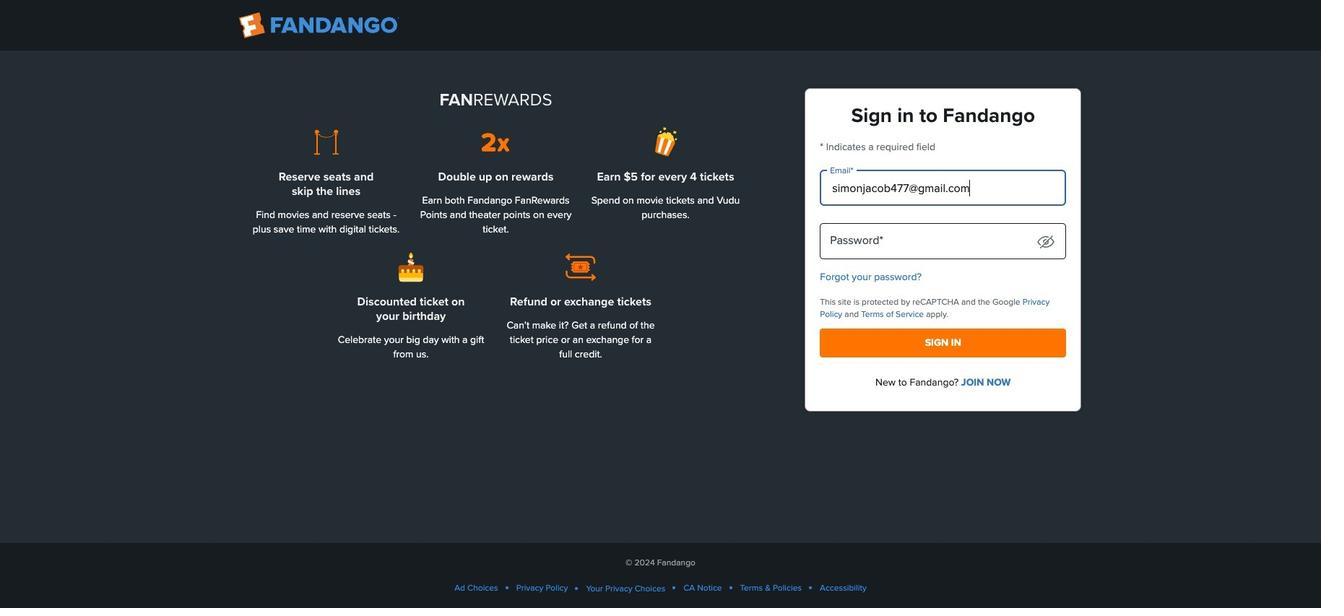 Task type: vqa. For each thing, say whether or not it's contained in the screenshot.
password hide image on the right top of page
yes



Task type: locate. For each thing, give the bounding box(es) containing it.
  text field
[[821, 170, 1067, 206]]

None submit
[[821, 329, 1067, 358]]

fandango home image
[[239, 12, 399, 38]]

  password field
[[821, 223, 1067, 259]]



Task type: describe. For each thing, give the bounding box(es) containing it.
password hide image
[[1038, 235, 1055, 248]]



